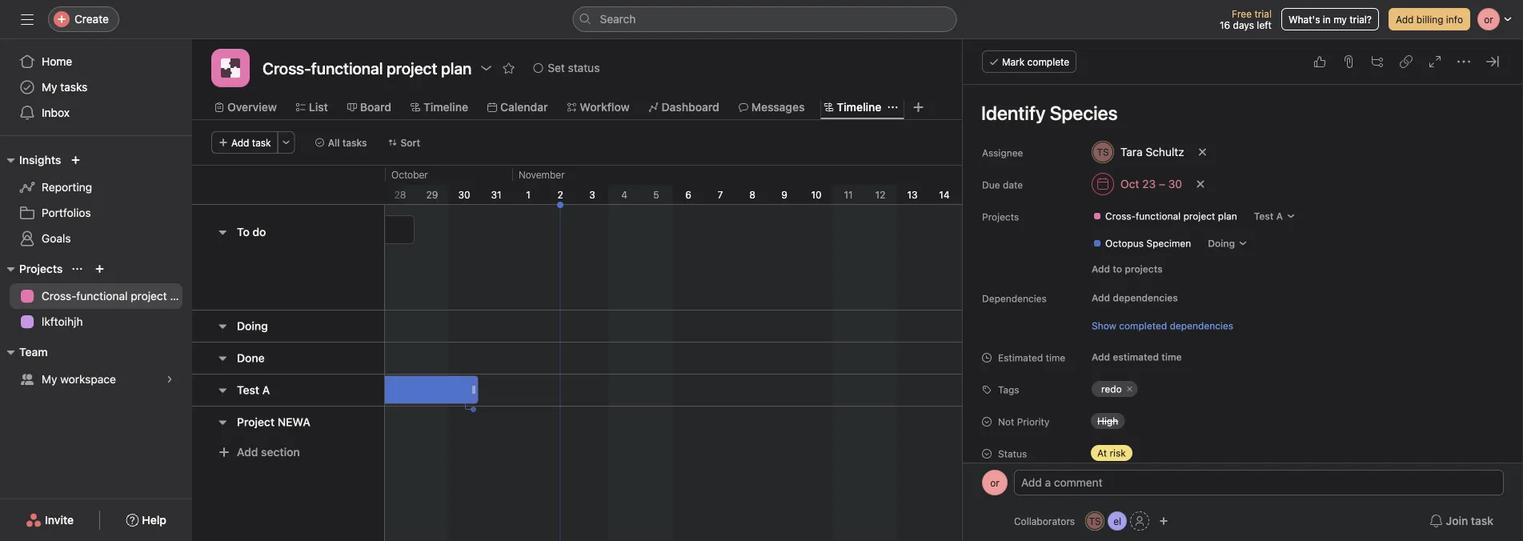Task type: describe. For each thing, give the bounding box(es) containing it.
done
[[237, 351, 265, 365]]

a inside dropdown button
[[1276, 211, 1283, 222]]

workflow link
[[567, 98, 630, 116]]

2 timeline from the left
[[837, 100, 882, 114]]

test inside button
[[237, 383, 259, 397]]

collaborators
[[1014, 515, 1075, 527]]

time inside "button"
[[1162, 351, 1182, 363]]

projects element inside main content
[[1067, 202, 1522, 258]]

calendar
[[500, 100, 548, 114]]

30 inside main content
[[1168, 177, 1182, 190]]

new project or portfolio image
[[95, 264, 104, 274]]

high button
[[1085, 410, 1181, 432]]

list link
[[296, 98, 328, 116]]

what's in my trial?
[[1289, 14, 1372, 25]]

search list box
[[573, 6, 957, 32]]

search button
[[573, 6, 957, 32]]

show
[[1092, 320, 1116, 331]]

not priority
[[998, 416, 1050, 427]]

projects element containing projects
[[0, 255, 192, 338]]

5
[[653, 189, 659, 200]]

el
[[1114, 515, 1121, 527]]

0 vertical spatial functional
[[311, 58, 383, 77]]

insights element
[[0, 146, 192, 255]]

collapse task list for the section done image
[[216, 352, 229, 365]]

all tasks button
[[308, 131, 374, 154]]

tab actions image
[[888, 102, 898, 112]]

project inside main content
[[1183, 211, 1215, 222]]

test a inside dropdown button
[[1254, 211, 1283, 222]]

more actions image
[[281, 138, 291, 147]]

sort button
[[381, 131, 427, 154]]

reporting
[[42, 180, 92, 194]]

sort
[[401, 137, 420, 148]]

puzzle image
[[221, 58, 240, 78]]

task for add task
[[252, 137, 271, 148]]

risk
[[1110, 447, 1126, 459]]

clear due date image
[[1196, 179, 1205, 189]]

add section
[[237, 445, 300, 459]]

copy task link image
[[1400, 55, 1413, 68]]

main content inside identify species dialog
[[971, 85, 1522, 541]]

search
[[600, 12, 636, 26]]

1 vertical spatial dependencies
[[1170, 320, 1233, 331]]

project plan
[[387, 58, 472, 77]]

lkftoihjh
[[42, 315, 83, 328]]

home
[[42, 55, 72, 68]]

complete
[[1027, 56, 1069, 67]]

due
[[982, 179, 1000, 190]]

inbox
[[42, 106, 70, 119]]

projects inside main content
[[982, 211, 1019, 223]]

4
[[621, 189, 627, 200]]

tasks for all tasks
[[342, 137, 367, 148]]

at risk button
[[1085, 442, 1181, 464]]

oct
[[1121, 177, 1139, 190]]

tasks for my tasks
[[60, 80, 88, 94]]

add to projects
[[1092, 263, 1163, 275]]

my workspace
[[42, 373, 116, 386]]

add billing info
[[1396, 14, 1463, 25]]

my workspace link
[[10, 367, 182, 392]]

dashboard link
[[649, 98, 719, 116]]

my
[[1334, 14, 1347, 25]]

workflow
[[580, 100, 630, 114]]

collapse task list for the section project newa image
[[216, 416, 229, 429]]

what's in my trial? button
[[1281, 8, 1379, 30]]

projects button
[[0, 259, 63, 279]]

collapse task list for the section doing image
[[216, 320, 229, 333]]

help button
[[115, 506, 177, 535]]

trial?
[[1350, 14, 1372, 25]]

assignee
[[982, 147, 1023, 158]]

0 horizontal spatial cross-
[[42, 289, 76, 303]]

test a button
[[1247, 205, 1303, 227]]

collapse task list for the section test a image
[[216, 384, 229, 397]]

task for join task
[[1471, 514, 1494, 527]]

0 horizontal spatial project
[[131, 289, 167, 303]]

completed
[[1119, 320, 1167, 331]]

my for my tasks
[[42, 80, 57, 94]]

lkftoihjh link
[[10, 309, 182, 335]]

more actions for this task image
[[1458, 55, 1470, 68]]

add task button
[[211, 131, 278, 154]]

1 timeline from the left
[[423, 100, 468, 114]]

plan inside identify species dialog
[[1218, 211, 1237, 222]]

Task Name text field
[[971, 94, 1504, 131]]

status
[[998, 448, 1027, 459]]

0 vertical spatial cross-
[[263, 58, 311, 77]]

reporting link
[[10, 174, 182, 200]]

add tab image
[[912, 101, 925, 114]]

board
[[360, 100, 391, 114]]

invite
[[45, 513, 74, 527]]

all
[[328, 137, 340, 148]]

–
[[1159, 177, 1165, 190]]

specimen
[[1147, 238, 1191, 249]]

join task
[[1446, 514, 1494, 527]]

cross-functional project plan
[[263, 58, 472, 77]]

add billing info button
[[1389, 8, 1470, 30]]

project newa button
[[237, 408, 310, 437]]

add for add task
[[231, 137, 249, 148]]

to
[[1113, 263, 1122, 275]]

add dependencies
[[1092, 292, 1178, 303]]

doing button
[[1201, 232, 1255, 255]]

mark complete
[[1002, 56, 1069, 67]]

collapse task list for the section to do image
[[216, 226, 229, 239]]

23
[[1142, 177, 1156, 190]]

see details, my workspace image
[[165, 375, 174, 384]]

estimated time
[[998, 352, 1066, 363]]

or
[[990, 477, 1000, 488]]

dashboard
[[662, 100, 719, 114]]

2 vertical spatial functional
[[76, 289, 128, 303]]

3
[[589, 189, 595, 200]]

0 likes. click to like this task image
[[1313, 55, 1326, 68]]

projects inside dropdown button
[[19, 262, 63, 275]]

portfolios
[[42, 206, 91, 219]]

join task button
[[1420, 507, 1504, 535]]

portfolios link
[[10, 200, 182, 226]]

newa
[[278, 415, 310, 429]]

workspace
[[60, 373, 116, 386]]

team button
[[0, 343, 48, 362]]

show completed dependencies
[[1092, 320, 1233, 331]]

ts
[[1089, 515, 1101, 527]]

0 horizontal spatial doing
[[237, 319, 268, 333]]

add to projects button
[[1085, 258, 1170, 280]]

remove assignee image
[[1198, 147, 1208, 157]]

do
[[252, 225, 266, 239]]



Task type: vqa. For each thing, say whether or not it's contained in the screenshot.
Doing to the top
yes



Task type: locate. For each thing, give the bounding box(es) containing it.
project newa
[[237, 415, 310, 429]]

projects element containing cross-functional project plan
[[1067, 202, 1522, 258]]

tasks right all
[[342, 137, 367, 148]]

add left to
[[1092, 263, 1110, 275]]

add or remove collaborators image
[[1159, 516, 1169, 526]]

1 my from the top
[[42, 80, 57, 94]]

add for add estimated time
[[1092, 351, 1110, 363]]

cross-functional project plan link inside main content
[[1086, 208, 1244, 224]]

tags
[[998, 384, 1019, 395]]

1 horizontal spatial functional
[[311, 58, 383, 77]]

timeline down project plan
[[423, 100, 468, 114]]

add up show
[[1092, 292, 1110, 303]]

1 horizontal spatial projects element
[[1067, 202, 1522, 258]]

overview
[[227, 100, 277, 114]]

0 horizontal spatial test
[[237, 383, 259, 397]]

1 horizontal spatial a
[[1276, 211, 1283, 222]]

1 vertical spatial plan
[[170, 289, 192, 303]]

1 vertical spatial test a
[[237, 383, 270, 397]]

functional up board link
[[311, 58, 383, 77]]

0 vertical spatial a
[[1276, 211, 1283, 222]]

cross-functional project plan link up specimen
[[1086, 208, 1244, 224]]

remove image
[[1125, 384, 1135, 394]]

0 horizontal spatial time
[[1046, 352, 1066, 363]]

cross-functional project plan up specimen
[[1105, 211, 1237, 222]]

0 vertical spatial dependencies
[[1113, 292, 1178, 303]]

0 horizontal spatial timeline link
[[411, 98, 468, 116]]

november
[[519, 169, 565, 180]]

add for add billing info
[[1396, 14, 1414, 25]]

help
[[142, 513, 166, 527]]

2 horizontal spatial cross-
[[1105, 211, 1136, 222]]

test right collapse task list for the section test a icon
[[237, 383, 259, 397]]

section
[[261, 445, 300, 459]]

cross- up octopus
[[1105, 211, 1136, 222]]

test a up doing popup button
[[1254, 211, 1283, 222]]

1 vertical spatial cross-functional project plan
[[42, 289, 192, 303]]

16
[[1220, 19, 1230, 30]]

0 vertical spatial cross-functional project plan link
[[1086, 208, 1244, 224]]

calendar link
[[487, 98, 548, 116]]

test up doing popup button
[[1254, 211, 1274, 222]]

my tasks link
[[10, 74, 182, 100]]

octopus specimen
[[1105, 238, 1191, 249]]

team
[[19, 345, 48, 359]]

tara schultz button
[[1085, 138, 1192, 166]]

10
[[811, 189, 822, 200]]

2 my from the top
[[42, 373, 57, 386]]

1 vertical spatial task
[[1471, 514, 1494, 527]]

functional inside identify species dialog
[[1136, 211, 1181, 222]]

mark
[[1002, 56, 1025, 67]]

0 horizontal spatial 30
[[458, 189, 470, 200]]

8
[[749, 189, 755, 200]]

1 vertical spatial cross-
[[1105, 211, 1136, 222]]

1 horizontal spatial timeline
[[837, 100, 882, 114]]

add down overview link
[[231, 137, 249, 148]]

14
[[939, 189, 950, 200]]

2 horizontal spatial functional
[[1136, 211, 1181, 222]]

0 horizontal spatial timeline
[[423, 100, 468, 114]]

billing
[[1417, 14, 1444, 25]]

project
[[1183, 211, 1215, 222], [131, 289, 167, 303]]

0 vertical spatial test
[[1254, 211, 1274, 222]]

1 horizontal spatial test
[[1254, 211, 1274, 222]]

1 horizontal spatial project
[[1183, 211, 1215, 222]]

add subtask image
[[1371, 55, 1384, 68]]

my down the team
[[42, 373, 57, 386]]

el button
[[1108, 511, 1127, 531]]

0 horizontal spatial a
[[262, 383, 270, 397]]

0 horizontal spatial cross-functional project plan
[[42, 289, 192, 303]]

full screen image
[[1429, 55, 1442, 68]]

7
[[718, 189, 723, 200]]

0 vertical spatial test a
[[1254, 211, 1283, 222]]

tara schultz
[[1121, 145, 1184, 158]]

main content containing tara schultz
[[971, 85, 1522, 541]]

new image
[[71, 155, 80, 165]]

show completed dependencies button
[[1092, 319, 1233, 332]]

1 vertical spatial projects
[[19, 262, 63, 275]]

attachments: add a file to this task, identify species image
[[1342, 55, 1355, 68]]

doing
[[1208, 238, 1235, 249], [237, 319, 268, 333]]

global element
[[0, 39, 192, 135]]

redo link
[[1092, 381, 1138, 397]]

9
[[781, 189, 787, 200]]

projects down due date
[[982, 211, 1019, 223]]

estimated
[[998, 352, 1043, 363]]

0 horizontal spatial test a
[[237, 383, 270, 397]]

test a right collapse task list for the section test a icon
[[237, 383, 270, 397]]

task inside button
[[1471, 514, 1494, 527]]

timeline left 'tab actions' image at the right top of page
[[837, 100, 882, 114]]

hide sidebar image
[[21, 13, 34, 26]]

project up the lkftoihjh link
[[131, 289, 167, 303]]

0 vertical spatial project
[[1183, 211, 1215, 222]]

0 vertical spatial task
[[252, 137, 271, 148]]

1 vertical spatial tasks
[[342, 137, 367, 148]]

cross- up list "link"
[[263, 58, 311, 77]]

time right the estimated
[[1046, 352, 1066, 363]]

30 right the –
[[1168, 177, 1182, 190]]

my inside teams 'element'
[[42, 373, 57, 386]]

1 vertical spatial doing
[[237, 319, 268, 333]]

board link
[[347, 98, 391, 116]]

1 timeline link from the left
[[411, 98, 468, 116]]

doing right collapse task list for the section doing image
[[237, 319, 268, 333]]

add left billing
[[1396, 14, 1414, 25]]

dependencies right the completed
[[1170, 320, 1233, 331]]

create
[[74, 12, 109, 26]]

add for add to projects
[[1092, 263, 1110, 275]]

set status
[[548, 61, 600, 74]]

mark complete button
[[982, 50, 1077, 73]]

days
[[1233, 19, 1254, 30]]

add section button
[[211, 438, 306, 467]]

add dependencies button
[[1085, 287, 1185, 309]]

test inside dropdown button
[[1254, 211, 1274, 222]]

set
[[548, 61, 565, 74]]

0 vertical spatial tasks
[[60, 80, 88, 94]]

1 horizontal spatial cross-functional project plan
[[1105, 211, 1237, 222]]

12
[[875, 189, 886, 200]]

functional up octopus specimen
[[1136, 211, 1181, 222]]

dependencies up the completed
[[1113, 292, 1178, 303]]

doing inside popup button
[[1208, 238, 1235, 249]]

list
[[309, 100, 328, 114]]

my for my workspace
[[42, 373, 57, 386]]

1 horizontal spatial test a
[[1254, 211, 1283, 222]]

add down project
[[237, 445, 258, 459]]

priority
[[1017, 416, 1050, 427]]

doing right specimen
[[1208, 238, 1235, 249]]

6
[[685, 189, 691, 200]]

1 vertical spatial my
[[42, 373, 57, 386]]

1 horizontal spatial 30
[[1168, 177, 1182, 190]]

cross- inside main content
[[1105, 211, 1136, 222]]

11
[[844, 189, 853, 200]]

1 vertical spatial project
[[131, 289, 167, 303]]

projects element
[[1067, 202, 1522, 258], [0, 255, 192, 338]]

0 vertical spatial cross-functional project plan
[[1105, 211, 1237, 222]]

add down show
[[1092, 351, 1110, 363]]

time
[[1162, 351, 1182, 363], [1046, 352, 1066, 363]]

time down show completed dependencies
[[1162, 351, 1182, 363]]

goals link
[[10, 226, 182, 251]]

0 vertical spatial my
[[42, 80, 57, 94]]

cross-functional project plan link
[[1086, 208, 1244, 224], [10, 283, 192, 309]]

my inside the global element
[[42, 80, 57, 94]]

projects down the goals
[[19, 262, 63, 275]]

free trial 16 days left
[[1220, 8, 1272, 30]]

cross-functional project plan link down new project or portfolio image
[[10, 283, 192, 309]]

0 horizontal spatial projects element
[[0, 255, 192, 338]]

tasks inside the global element
[[60, 80, 88, 94]]

trial
[[1255, 8, 1272, 19]]

identify species dialog
[[963, 39, 1523, 541]]

due date
[[982, 179, 1023, 190]]

test
[[1254, 211, 1274, 222], [237, 383, 259, 397]]

free
[[1232, 8, 1252, 19]]

add for add dependencies
[[1092, 292, 1110, 303]]

add estimated time
[[1092, 351, 1182, 363]]

functional up the lkftoihjh link
[[76, 289, 128, 303]]

timeline link down project plan
[[411, 98, 468, 116]]

add inside button
[[1092, 263, 1110, 275]]

close details image
[[1486, 55, 1499, 68]]

show options, current sort, top image
[[72, 264, 82, 274]]

teams element
[[0, 338, 192, 395]]

a inside button
[[262, 383, 270, 397]]

task left more actions icon
[[252, 137, 271, 148]]

30 right 29
[[458, 189, 470, 200]]

octopus
[[1105, 238, 1144, 249]]

2 vertical spatial cross-
[[42, 289, 76, 303]]

create button
[[48, 6, 119, 32]]

my tasks
[[42, 80, 88, 94]]

messages link
[[739, 98, 805, 116]]

invite button
[[15, 506, 84, 535]]

at risk
[[1097, 447, 1126, 459]]

cross-functional project plan inside identify species dialog
[[1105, 211, 1237, 222]]

projects
[[982, 211, 1019, 223], [19, 262, 63, 275]]

inbox link
[[10, 100, 182, 126]]

0 horizontal spatial projects
[[19, 262, 63, 275]]

1 horizontal spatial projects
[[982, 211, 1019, 223]]

oct 23 – 30
[[1121, 177, 1182, 190]]

0 vertical spatial doing
[[1208, 238, 1235, 249]]

1
[[526, 189, 531, 200]]

0 horizontal spatial task
[[252, 137, 271, 148]]

1 vertical spatial cross-functional project plan link
[[10, 283, 192, 309]]

done button
[[237, 344, 265, 373]]

1 horizontal spatial plan
[[1218, 211, 1237, 222]]

0 horizontal spatial tasks
[[60, 80, 88, 94]]

1 horizontal spatial doing
[[1208, 238, 1235, 249]]

2 timeline link from the left
[[824, 98, 882, 116]]

add for add section
[[237, 445, 258, 459]]

1 vertical spatial test
[[237, 383, 259, 397]]

task inside button
[[252, 137, 271, 148]]

main content
[[971, 85, 1522, 541]]

add
[[1396, 14, 1414, 25], [231, 137, 249, 148], [1092, 263, 1110, 275], [1092, 292, 1110, 303], [1092, 351, 1110, 363], [237, 445, 258, 459]]

1 vertical spatial functional
[[1136, 211, 1181, 222]]

octopus specimen link
[[1086, 235, 1198, 251]]

task right join
[[1471, 514, 1494, 527]]

tasks inside 'dropdown button'
[[342, 137, 367, 148]]

29
[[426, 189, 438, 200]]

project down clear due date 'icon'
[[1183, 211, 1215, 222]]

add inside "button"
[[1092, 351, 1110, 363]]

cross- up lkftoihjh
[[42, 289, 76, 303]]

not
[[998, 416, 1014, 427]]

0 vertical spatial plan
[[1218, 211, 1237, 222]]

cross-functional project plan down new project or portfolio image
[[42, 289, 192, 303]]

0 horizontal spatial cross-functional project plan link
[[10, 283, 192, 309]]

tasks down home
[[60, 80, 88, 94]]

home link
[[10, 49, 182, 74]]

add estimated time button
[[1085, 346, 1189, 368]]

0 vertical spatial projects
[[982, 211, 1019, 223]]

my up inbox
[[42, 80, 57, 94]]

cross-functional project plan
[[1105, 211, 1237, 222], [42, 289, 192, 303]]

at
[[1097, 447, 1107, 459]]

0 horizontal spatial functional
[[76, 289, 128, 303]]

add to starred image
[[502, 62, 515, 74]]

1 horizontal spatial tasks
[[342, 137, 367, 148]]

show options image
[[480, 62, 492, 74]]

test a button
[[237, 376, 270, 405]]

1 horizontal spatial cross-
[[263, 58, 311, 77]]

1 horizontal spatial task
[[1471, 514, 1494, 527]]

1 horizontal spatial cross-functional project plan link
[[1086, 208, 1244, 224]]

1 vertical spatial a
[[262, 383, 270, 397]]

0 horizontal spatial plan
[[170, 289, 192, 303]]

1 horizontal spatial time
[[1162, 351, 1182, 363]]

timeline link left 'tab actions' image at the right top of page
[[824, 98, 882, 116]]

insights
[[19, 153, 61, 166]]

1 horizontal spatial timeline link
[[824, 98, 882, 116]]

cross-
[[263, 58, 311, 77], [1105, 211, 1136, 222], [42, 289, 76, 303]]



